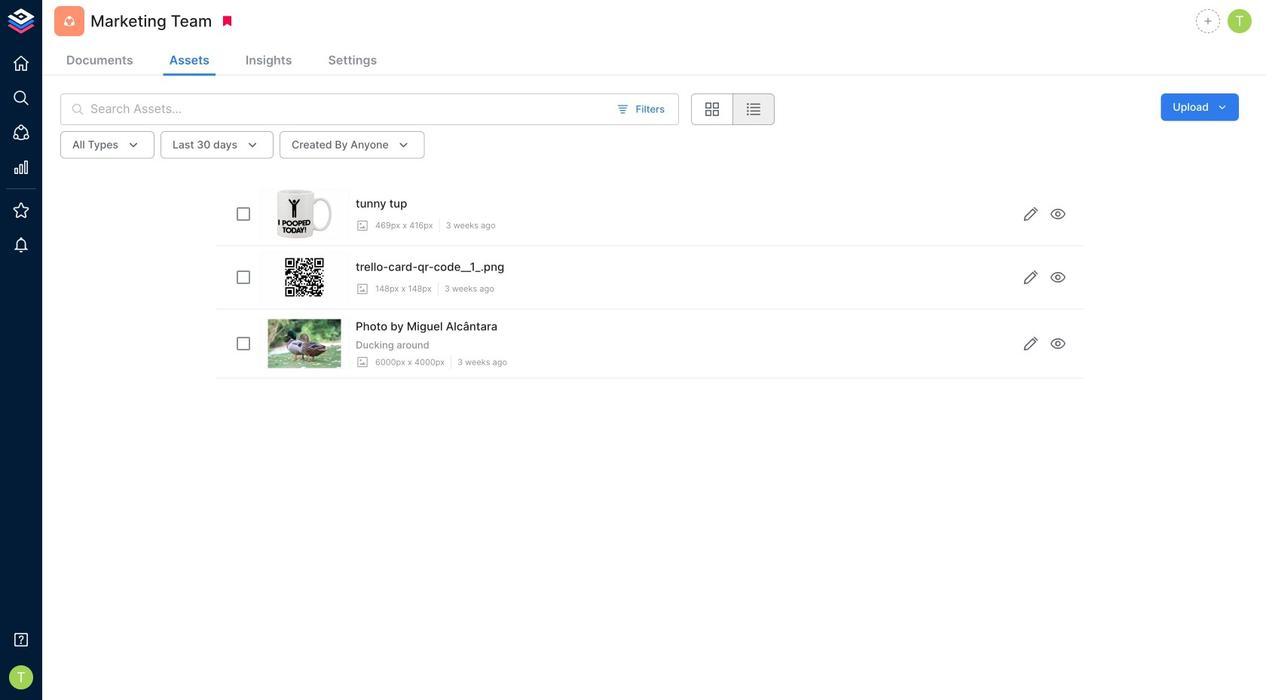 Task type: locate. For each thing, give the bounding box(es) containing it.
photo by miguel alcântara image
[[268, 319, 341, 368]]

tunny tup image
[[277, 190, 332, 239]]

group
[[691, 93, 775, 125]]



Task type: vqa. For each thing, say whether or not it's contained in the screenshot.
table of contents Image
no



Task type: describe. For each thing, give the bounding box(es) containing it.
remove bookmark image
[[220, 14, 234, 28]]

trello card qr code__1_.png image
[[280, 253, 329, 302]]

Search Assets... text field
[[90, 93, 608, 125]]



